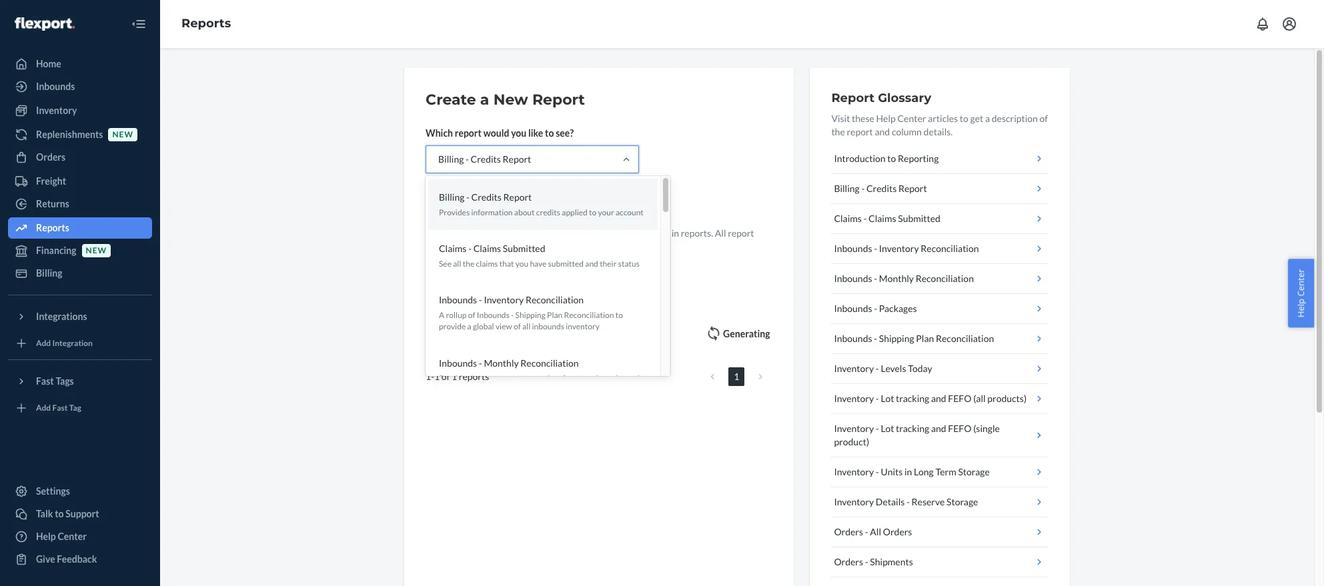 Task type: describe. For each thing, give the bounding box(es) containing it.
1 horizontal spatial in
[[672, 228, 680, 239]]

give
[[36, 554, 55, 565]]

new for replenishments
[[112, 130, 133, 140]]

fields
[[446, 241, 468, 252]]

2 1 from the left
[[435, 371, 440, 383]]

- left units at right
[[876, 467, 880, 478]]

take
[[453, 228, 471, 239]]

would
[[484, 127, 510, 139]]

0 horizontal spatial billing - credits report
[[439, 154, 532, 165]]

inbounds link
[[8, 76, 152, 97]]

are
[[470, 241, 483, 252]]

inventory - lot tracking and fefo (single product)
[[835, 423, 1000, 448]]

0 vertical spatial you
[[511, 127, 527, 139]]

inventory up inbounds - monthly reconciliation
[[880, 243, 920, 254]]

of left reports on the left bottom
[[442, 371, 450, 383]]

billing inside "billing" link
[[36, 268, 62, 279]]

settings
[[36, 486, 70, 497]]

inbounds - shipping plan reconciliation
[[835, 333, 995, 344]]

units
[[881, 467, 903, 478]]

talk
[[36, 509, 53, 520]]

1 link
[[729, 368, 745, 387]]

1 - 1 of 1 reports
[[426, 371, 489, 383]]

inbounds - monthly reconciliation provides inventory movement data for any selected month
[[439, 357, 643, 384]]

of right the view at the bottom of page
[[514, 322, 521, 332]]

inbounds - packages
[[835, 303, 918, 314]]

introduction
[[835, 153, 886, 164]]

inbounds for inbounds - packages
[[835, 303, 873, 314]]

inventory for inventory - lot tracking and fefo (all products)
[[835, 393, 874, 404]]

which report would you like to see?
[[426, 127, 574, 139]]

information inside it may take up to 2 hours for new information to be reflected in reports. all report time fields are in universal time (utc).
[[560, 228, 609, 239]]

(single
[[974, 423, 1000, 435]]

to inside billing - credits report provides information about credits applied to your account
[[589, 208, 597, 218]]

inventory for inventory - units in long term storage
[[835, 467, 874, 478]]

- inside billing - credits report oct 19, 2023
[[457, 320, 460, 331]]

view
[[496, 322, 512, 332]]

open notifications image
[[1256, 16, 1272, 32]]

report inside button
[[468, 197, 495, 208]]

add fast tag
[[36, 403, 81, 413]]

inventory for inventory details - reserve storage
[[835, 497, 874, 508]]

inbounds
[[532, 322, 565, 332]]

articles
[[928, 113, 959, 124]]

inbounds up global
[[477, 311, 510, 321]]

generating
[[724, 328, 771, 340]]

to inside inbounds - inventory reconciliation a rollup of inbounds - shipping plan reconciliation to provide a global view of all inbounds inventory
[[616, 311, 623, 321]]

add for add integration
[[36, 339, 51, 349]]

create for create report
[[437, 197, 466, 208]]

billing - credits report provides information about credits applied to your account
[[439, 192, 644, 218]]

plan inside inbounds - inventory reconciliation a rollup of inbounds - shipping plan reconciliation to provide a global view of all inbounds inventory
[[547, 311, 563, 321]]

help inside "link"
[[36, 531, 56, 543]]

term
[[936, 467, 957, 478]]

reconciliation for inbounds - inventory reconciliation a rollup of inbounds - shipping plan reconciliation to provide a global view of all inbounds inventory
[[526, 295, 584, 306]]

claims
[[476, 259, 498, 269]]

1 vertical spatial in
[[485, 241, 493, 252]]

reports
[[459, 371, 489, 383]]

inbounds - monthly reconciliation button
[[832, 264, 1049, 294]]

of inside the visit these help center articles to get a description of the report and column details.
[[1040, 113, 1049, 124]]

returns
[[36, 198, 69, 210]]

for inside "inbounds - monthly reconciliation provides inventory movement data for any selected month"
[[563, 373, 573, 384]]

their
[[600, 259, 617, 269]]

plan inside inbounds - shipping plan reconciliation button
[[917, 333, 935, 344]]

(all
[[974, 393, 986, 404]]

inventory link
[[8, 100, 152, 121]]

tag
[[69, 403, 81, 413]]

add fast tag link
[[8, 398, 152, 419]]

settings link
[[8, 481, 152, 503]]

inventory for inventory - levels today
[[835, 363, 874, 374]]

2023
[[456, 336, 474, 346]]

new for financing
[[86, 246, 107, 256]]

claims up see
[[439, 243, 467, 254]]

(utc).
[[557, 241, 583, 252]]

replenishments
[[36, 129, 103, 140]]

a inside inbounds - inventory reconciliation a rollup of inbounds - shipping plan reconciliation to provide a global view of all inbounds inventory
[[468, 322, 472, 332]]

- down inbounds - packages
[[875, 333, 878, 344]]

products)
[[988, 393, 1027, 404]]

inbounds - inventory reconciliation a rollup of inbounds - shipping plan reconciliation to provide a global view of all inbounds inventory
[[439, 295, 623, 332]]

and inside inventory - lot tracking and fefo (single product)
[[932, 423, 947, 435]]

to left 2
[[485, 228, 493, 239]]

lot for inventory - lot tracking and fefo (single product)
[[881, 423, 895, 435]]

0 vertical spatial a
[[480, 91, 490, 109]]

2 vertical spatial reports
[[426, 282, 475, 296]]

inventory - levels today
[[835, 363, 933, 374]]

today
[[909, 363, 933, 374]]

global
[[473, 322, 494, 332]]

fast tags
[[36, 376, 74, 387]]

reports.
[[681, 228, 714, 239]]

claims up inbounds - inventory reconciliation
[[869, 213, 897, 224]]

levels
[[881, 363, 907, 374]]

1 vertical spatial storage
[[947, 497, 979, 508]]

report inside button
[[899, 183, 928, 194]]

claims up claims
[[474, 243, 501, 254]]

shipping inside inbounds - inventory reconciliation a rollup of inbounds - shipping plan reconciliation to provide a global view of all inbounds inventory
[[516, 311, 546, 321]]

add integration
[[36, 339, 93, 349]]

inventory inside inbounds - inventory reconciliation a rollup of inbounds - shipping plan reconciliation to provide a global view of all inbounds inventory
[[566, 322, 600, 332]]

billing inside billing - credits report oct 19, 2023
[[429, 320, 455, 331]]

- left packages
[[875, 303, 878, 314]]

tags
[[56, 376, 74, 387]]

add integration link
[[8, 333, 152, 354]]

billing down the which
[[439, 154, 464, 165]]

inventory - lot tracking and fefo (all products) button
[[832, 384, 1049, 414]]

billing - credits report inside button
[[835, 183, 928, 194]]

submitted
[[548, 259, 584, 269]]

claims - claims submitted button
[[832, 204, 1049, 234]]

inventory - units in long term storage button
[[832, 458, 1049, 488]]

billing - credits report oct 19, 2023
[[429, 320, 523, 346]]

any
[[575, 373, 587, 384]]

freight link
[[8, 171, 152, 192]]

report inside billing - credits report provides information about credits applied to your account
[[504, 192, 532, 203]]

the inside claims - claims submitted see all the claims that you have submitted and their status
[[463, 259, 475, 269]]

integrations button
[[8, 306, 152, 328]]

create for create a new report
[[426, 91, 476, 109]]

claims down introduction
[[835, 213, 862, 224]]

- up global
[[479, 295, 482, 306]]

report glossary
[[832, 91, 932, 105]]

applied
[[562, 208, 588, 218]]

create report
[[437, 197, 495, 208]]

- down introduction
[[862, 183, 865, 194]]

to right like on the left top of the page
[[545, 127, 554, 139]]

- up orders - shipments
[[866, 527, 869, 538]]

account
[[616, 208, 644, 218]]

inbounds for inbounds - monthly reconciliation provides inventory movement data for any selected month
[[439, 357, 477, 369]]

fast inside fast tags dropdown button
[[36, 376, 54, 387]]

fast tags button
[[8, 371, 152, 392]]

description
[[992, 113, 1039, 124]]

up
[[472, 228, 483, 239]]

your
[[598, 208, 615, 218]]

column
[[892, 126, 922, 137]]

help center inside button
[[1296, 269, 1308, 318]]

3 1 from the left
[[452, 371, 457, 383]]

help center button
[[1289, 259, 1315, 328]]

monthly for inbounds - monthly reconciliation provides inventory movement data for any selected month
[[484, 357, 519, 369]]

data
[[546, 373, 561, 384]]

provide
[[439, 322, 466, 332]]

all inside claims - claims submitted see all the claims that you have submitted and their status
[[453, 259, 462, 269]]

which
[[426, 127, 453, 139]]

details.
[[924, 126, 953, 137]]

movement
[[507, 373, 544, 384]]

chevron right image
[[759, 372, 763, 382]]

product)
[[835, 437, 870, 448]]

of right rollup
[[468, 311, 476, 321]]

orders for orders - all orders
[[835, 527, 864, 538]]

provides for inbounds
[[439, 373, 470, 384]]

19,
[[443, 336, 454, 346]]

billing - credits report button
[[832, 174, 1049, 204]]

orders - all orders
[[835, 527, 913, 538]]

integrations
[[36, 311, 87, 322]]

home link
[[8, 53, 152, 75]]

help inside the visit these help center articles to get a description of the report and column details.
[[877, 113, 896, 124]]

- down oct
[[431, 371, 435, 383]]

inbounds for inbounds - inventory reconciliation a rollup of inbounds - shipping plan reconciliation to provide a global view of all inbounds inventory
[[439, 295, 477, 306]]

reconciliation for inbounds - monthly reconciliation
[[916, 273, 974, 284]]

inbounds for inbounds - monthly reconciliation
[[835, 273, 873, 284]]

and down inventory - levels today button
[[932, 393, 947, 404]]

have
[[530, 259, 547, 269]]

orders up the shipments
[[884, 527, 913, 538]]

home
[[36, 58, 61, 69]]

orders - all orders button
[[832, 518, 1049, 548]]

- up inbounds - packages
[[875, 273, 878, 284]]

you inside claims - claims submitted see all the claims that you have submitted and their status
[[516, 259, 529, 269]]



Task type: locate. For each thing, give the bounding box(es) containing it.
open account menu image
[[1282, 16, 1298, 32]]

2 vertical spatial a
[[468, 322, 472, 332]]

0 vertical spatial information
[[472, 208, 513, 218]]

1 tracking from the top
[[896, 393, 930, 404]]

1 vertical spatial lot
[[881, 423, 895, 435]]

like
[[529, 127, 544, 139]]

inbounds down inbounds - packages
[[835, 333, 873, 344]]

plan up inbounds
[[547, 311, 563, 321]]

1 horizontal spatial reports link
[[182, 16, 231, 31]]

inventory left movement
[[472, 373, 505, 384]]

- down claims - claims submitted
[[875, 243, 878, 254]]

2 horizontal spatial new
[[541, 228, 559, 239]]

0 vertical spatial fefo
[[949, 393, 972, 404]]

1 vertical spatial reports
[[36, 222, 69, 234]]

2 provides from the top
[[439, 373, 470, 384]]

create report button
[[426, 190, 507, 216]]

inbounds for inbounds
[[36, 81, 75, 92]]

0 vertical spatial in
[[672, 228, 680, 239]]

information inside billing - credits report provides information about credits applied to your account
[[472, 208, 513, 218]]

in inside inventory - units in long term storage button
[[905, 467, 913, 478]]

1 horizontal spatial new
[[112, 130, 133, 140]]

to inside button
[[888, 153, 897, 164]]

center inside "link"
[[58, 531, 87, 543]]

1 vertical spatial all
[[871, 527, 882, 538]]

inventory details - reserve storage
[[835, 497, 979, 508]]

center inside button
[[1296, 269, 1308, 296]]

credits
[[536, 208, 561, 218]]

you right that
[[516, 259, 529, 269]]

inbounds left packages
[[835, 303, 873, 314]]

details
[[876, 497, 905, 508]]

report
[[533, 91, 585, 109], [832, 91, 875, 105], [503, 154, 532, 165], [899, 183, 928, 194], [504, 192, 532, 203], [494, 320, 523, 331]]

introduction to reporting button
[[832, 144, 1049, 174]]

billing - credits report
[[439, 154, 532, 165], [835, 183, 928, 194]]

inbounds down claims - claims submitted
[[835, 243, 873, 254]]

0 vertical spatial shipping
[[516, 311, 546, 321]]

2
[[495, 228, 500, 239]]

- inside billing - credits report provides information about credits applied to your account
[[467, 192, 470, 203]]

credits
[[471, 154, 501, 165], [867, 183, 897, 194], [472, 192, 502, 203], [462, 320, 492, 331]]

inventory for inventory - lot tracking and fefo (single product)
[[835, 423, 874, 435]]

submitted inside button
[[899, 213, 941, 224]]

1 horizontal spatial all
[[523, 322, 531, 332]]

information up (utc).
[[560, 228, 609, 239]]

in left "long" on the right of the page
[[905, 467, 913, 478]]

2 vertical spatial new
[[86, 246, 107, 256]]

2 vertical spatial in
[[905, 467, 913, 478]]

all
[[453, 259, 462, 269], [523, 322, 531, 332]]

- inside claims - claims submitted see all the claims that you have submitted and their status
[[469, 243, 472, 254]]

the
[[832, 126, 846, 137], [463, 259, 475, 269]]

a left global
[[468, 322, 472, 332]]

- up take at the top
[[467, 192, 470, 203]]

create up may
[[437, 197, 466, 208]]

0 horizontal spatial help
[[36, 531, 56, 543]]

1 vertical spatial tracking
[[896, 423, 930, 435]]

0 horizontal spatial reports
[[36, 222, 69, 234]]

orders up freight
[[36, 152, 66, 163]]

0 horizontal spatial a
[[468, 322, 472, 332]]

0 vertical spatial create
[[426, 91, 476, 109]]

orders - shipments button
[[832, 548, 1049, 578]]

create inside create report button
[[437, 197, 466, 208]]

1 vertical spatial information
[[560, 228, 609, 239]]

report right "reports."
[[728, 228, 755, 239]]

of right description at the top right of page
[[1040, 113, 1049, 124]]

1 horizontal spatial the
[[832, 126, 846, 137]]

report up up
[[468, 197, 495, 208]]

inventory up orders - all orders
[[835, 497, 874, 508]]

new up time
[[541, 228, 559, 239]]

1 lot from the top
[[881, 393, 895, 404]]

2 horizontal spatial in
[[905, 467, 913, 478]]

1 vertical spatial add
[[36, 403, 51, 413]]

monthly inside button
[[880, 273, 914, 284]]

shipping down packages
[[880, 333, 915, 344]]

0 vertical spatial for
[[527, 228, 540, 239]]

inventory up "product)"
[[835, 423, 874, 435]]

0 horizontal spatial all
[[715, 228, 727, 239]]

1 horizontal spatial information
[[560, 228, 609, 239]]

chevron left image
[[711, 372, 715, 382]]

2 fefo from the top
[[949, 423, 972, 435]]

inventory for inventory
[[36, 105, 77, 116]]

1 vertical spatial new
[[541, 228, 559, 239]]

tracking for (all
[[896, 393, 930, 404]]

fefo inside inventory - lot tracking and fefo (single product)
[[949, 423, 972, 435]]

all up orders - shipments
[[871, 527, 882, 538]]

plan up today
[[917, 333, 935, 344]]

0 horizontal spatial plan
[[547, 311, 563, 321]]

credits inside billing - credits report provides information about credits applied to your account
[[472, 192, 502, 203]]

inbounds inside "inbounds - monthly reconciliation provides inventory movement data for any selected month"
[[439, 357, 477, 369]]

reflected
[[633, 228, 670, 239]]

1 vertical spatial the
[[463, 259, 475, 269]]

billing up oct
[[429, 320, 455, 331]]

submitted for claims - claims submitted
[[899, 213, 941, 224]]

1 vertical spatial shipping
[[880, 333, 915, 344]]

provides
[[439, 208, 470, 218], [439, 373, 470, 384]]

feedback
[[57, 554, 97, 565]]

2 lot from the top
[[881, 423, 895, 435]]

1 vertical spatial all
[[523, 322, 531, 332]]

inbounds - inventory reconciliation button
[[832, 234, 1049, 264]]

0 vertical spatial monthly
[[880, 273, 914, 284]]

fast inside add fast tag link
[[52, 403, 68, 413]]

2 horizontal spatial help
[[1296, 299, 1308, 318]]

storage right term
[[959, 467, 990, 478]]

month
[[620, 373, 643, 384]]

credits inside button
[[867, 183, 897, 194]]

orders for orders
[[36, 152, 66, 163]]

1 horizontal spatial inventory
[[566, 322, 600, 332]]

1 horizontal spatial reports
[[182, 16, 231, 31]]

fast
[[36, 376, 54, 387], [52, 403, 68, 413]]

fefo for (all
[[949, 393, 972, 404]]

- right fields
[[469, 243, 472, 254]]

1 horizontal spatial help center
[[1296, 269, 1308, 318]]

0 vertical spatial reports link
[[182, 16, 231, 31]]

get
[[971, 113, 984, 124]]

inventory down 'inventory - levels today'
[[835, 393, 874, 404]]

claims - claims submitted
[[835, 213, 941, 224]]

0 vertical spatial help
[[877, 113, 896, 124]]

fefo left (all
[[949, 393, 972, 404]]

provides up take at the top
[[439, 208, 470, 218]]

inbounds for inbounds - shipping plan reconciliation
[[835, 333, 873, 344]]

status
[[619, 259, 640, 269]]

all inside inbounds - inventory reconciliation a rollup of inbounds - shipping plan reconciliation to provide a global view of all inbounds inventory
[[523, 322, 531, 332]]

reporting
[[898, 153, 939, 164]]

orders down orders - all orders
[[835, 557, 864, 568]]

tracking inside inventory - lot tracking and fefo (single product)
[[896, 423, 930, 435]]

monthly up movement
[[484, 357, 519, 369]]

- right details
[[907, 497, 910, 508]]

lot
[[881, 393, 895, 404], [881, 423, 895, 435]]

credits down would
[[471, 154, 501, 165]]

1 vertical spatial plan
[[917, 333, 935, 344]]

2 horizontal spatial a
[[986, 113, 991, 124]]

1 vertical spatial provides
[[439, 373, 470, 384]]

0 vertical spatial new
[[112, 130, 133, 140]]

add left integration
[[36, 339, 51, 349]]

0 vertical spatial lot
[[881, 393, 895, 404]]

report down which report would you like to see? at the top
[[503, 154, 532, 165]]

0 horizontal spatial new
[[86, 246, 107, 256]]

provides inside "inbounds - monthly reconciliation provides inventory movement data for any selected month"
[[439, 373, 470, 384]]

1 vertical spatial help center
[[36, 531, 87, 543]]

a inside the visit these help center articles to get a description of the report and column details.
[[986, 113, 991, 124]]

0 vertical spatial tracking
[[896, 393, 930, 404]]

0 horizontal spatial help center
[[36, 531, 87, 543]]

plan
[[547, 311, 563, 321], [917, 333, 935, 344]]

close navigation image
[[131, 16, 147, 32]]

claims - claims submitted see all the claims that you have submitted and their status
[[439, 243, 640, 269]]

- up inbounds - inventory reconciliation
[[864, 213, 867, 224]]

1 horizontal spatial submitted
[[899, 213, 941, 224]]

submitted inside claims - claims submitted see all the claims that you have submitted and their status
[[503, 243, 546, 254]]

0 horizontal spatial inventory
[[472, 373, 505, 384]]

credits up up
[[472, 192, 502, 203]]

in
[[672, 228, 680, 239], [485, 241, 493, 252], [905, 467, 913, 478]]

0 horizontal spatial center
[[58, 531, 87, 543]]

billing down introduction
[[835, 183, 860, 194]]

new
[[112, 130, 133, 140], [541, 228, 559, 239], [86, 246, 107, 256]]

time
[[535, 241, 556, 252]]

all inside it may take up to 2 hours for new information to be reflected in reports. all report time fields are in universal time (utc).
[[715, 228, 727, 239]]

help center link
[[8, 527, 152, 548]]

1 horizontal spatial center
[[898, 113, 927, 124]]

inventory inside "inbounds - monthly reconciliation provides inventory movement data for any selected month"
[[472, 373, 505, 384]]

inventory - lot tracking and fefo (single product) button
[[832, 414, 1049, 458]]

inbounds - packages button
[[832, 294, 1049, 324]]

- down 'inventory - levels today'
[[876, 393, 880, 404]]

new inside it may take up to 2 hours for new information to be reflected in reports. all report time fields are in universal time (utc).
[[541, 228, 559, 239]]

1 vertical spatial billing - credits report
[[835, 183, 928, 194]]

- left levels
[[876, 363, 880, 374]]

0 vertical spatial all
[[453, 259, 462, 269]]

1 horizontal spatial help
[[877, 113, 896, 124]]

be
[[621, 228, 631, 239]]

report inside the visit these help center articles to get a description of the report and column details.
[[847, 126, 874, 137]]

0 vertical spatial plan
[[547, 311, 563, 321]]

0 vertical spatial inventory
[[566, 322, 600, 332]]

credits inside billing - credits report oct 19, 2023
[[462, 320, 492, 331]]

inventory inside inventory - lot tracking and fefo (single product)
[[835, 423, 874, 435]]

for up time
[[527, 228, 540, 239]]

0 vertical spatial billing - credits report
[[439, 154, 532, 165]]

create a new report
[[426, 91, 585, 109]]

lot down 'inventory - levels today'
[[881, 393, 895, 404]]

1 vertical spatial inventory
[[472, 373, 505, 384]]

support
[[66, 509, 99, 520]]

to inside the visit these help center articles to get a description of the report and column details.
[[960, 113, 969, 124]]

billing inside billing - credits report provides information about credits applied to your account
[[439, 192, 465, 203]]

1 vertical spatial monthly
[[484, 357, 519, 369]]

reserve
[[912, 497, 945, 508]]

billing - credits report down would
[[439, 154, 532, 165]]

long
[[914, 467, 934, 478]]

inventory - lot tracking and fefo (all products)
[[835, 393, 1027, 404]]

1 vertical spatial submitted
[[503, 243, 546, 254]]

1 vertical spatial create
[[437, 197, 466, 208]]

storage
[[959, 467, 990, 478], [947, 497, 979, 508]]

flexport logo image
[[15, 17, 75, 31]]

report down reporting
[[899, 183, 928, 194]]

2 add from the top
[[36, 403, 51, 413]]

2 horizontal spatial center
[[1296, 269, 1308, 296]]

1 vertical spatial fefo
[[949, 423, 972, 435]]

1 horizontal spatial a
[[480, 91, 490, 109]]

provides for billing
[[439, 208, 470, 218]]

submitted down "hours"
[[503, 243, 546, 254]]

tracking down today
[[896, 393, 930, 404]]

0 horizontal spatial reports link
[[8, 218, 152, 239]]

report left would
[[455, 127, 482, 139]]

monthly inside "inbounds - monthly reconciliation provides inventory movement data for any selected month"
[[484, 357, 519, 369]]

- up reports on the left bottom
[[479, 357, 482, 369]]

lot inside inventory - lot tracking and fefo (single product)
[[881, 423, 895, 435]]

all right see
[[453, 259, 462, 269]]

to left your at the top
[[589, 208, 597, 218]]

new up "billing" link
[[86, 246, 107, 256]]

0 horizontal spatial submitted
[[503, 243, 546, 254]]

shipping up inbounds
[[516, 311, 546, 321]]

- up 2023
[[457, 320, 460, 331]]

1 add from the top
[[36, 339, 51, 349]]

2 vertical spatial center
[[58, 531, 87, 543]]

tracking
[[896, 393, 930, 404], [896, 423, 930, 435]]

0 vertical spatial submitted
[[899, 213, 941, 224]]

-
[[466, 154, 469, 165], [862, 183, 865, 194], [467, 192, 470, 203], [864, 213, 867, 224], [875, 243, 878, 254], [469, 243, 472, 254], [875, 273, 878, 284], [479, 295, 482, 306], [875, 303, 878, 314], [511, 311, 514, 321], [457, 320, 460, 331], [875, 333, 878, 344], [479, 357, 482, 369], [876, 363, 880, 374], [431, 371, 435, 383], [876, 393, 880, 404], [876, 423, 880, 435], [876, 467, 880, 478], [907, 497, 910, 508], [866, 527, 869, 538], [866, 557, 869, 568]]

information up 2
[[472, 208, 513, 218]]

0 vertical spatial all
[[715, 228, 727, 239]]

inbounds down home
[[36, 81, 75, 92]]

1 horizontal spatial billing - credits report
[[835, 183, 928, 194]]

rollup
[[446, 311, 467, 321]]

inbounds
[[36, 81, 75, 92], [835, 243, 873, 254], [835, 273, 873, 284], [439, 295, 477, 306], [835, 303, 873, 314], [477, 311, 510, 321], [835, 333, 873, 344], [439, 357, 477, 369]]

2 tracking from the top
[[896, 423, 930, 435]]

to inside 'button'
[[55, 509, 64, 520]]

billing link
[[8, 263, 152, 284]]

0 horizontal spatial shipping
[[516, 311, 546, 321]]

may
[[434, 228, 451, 239]]

reconciliation for inbounds - monthly reconciliation provides inventory movement data for any selected month
[[521, 357, 579, 369]]

- up inventory - units in long term storage
[[876, 423, 880, 435]]

0 horizontal spatial the
[[463, 259, 475, 269]]

the down visit
[[832, 126, 846, 137]]

all inside button
[[871, 527, 882, 538]]

0 horizontal spatial all
[[453, 259, 462, 269]]

1 vertical spatial fast
[[52, 403, 68, 413]]

0 vertical spatial reports
[[182, 16, 231, 31]]

tracking for (single
[[896, 423, 930, 435]]

for
[[527, 228, 540, 239], [563, 373, 573, 384]]

add down "fast tags"
[[36, 403, 51, 413]]

submitted
[[899, 213, 941, 224], [503, 243, 546, 254]]

1 1 from the left
[[426, 371, 431, 383]]

- up the view at the bottom of page
[[511, 311, 514, 321]]

billing down financing
[[36, 268, 62, 279]]

fast left tag
[[52, 403, 68, 413]]

submitted for claims - claims submitted see all the claims that you have submitted and their status
[[503, 243, 546, 254]]

fefo left (single
[[949, 423, 972, 435]]

a
[[439, 311, 445, 321]]

0 vertical spatial provides
[[439, 208, 470, 218]]

new
[[494, 91, 528, 109]]

0 vertical spatial fast
[[36, 376, 54, 387]]

inventory right inbounds
[[566, 322, 600, 332]]

1 vertical spatial for
[[563, 373, 573, 384]]

to left reporting
[[888, 153, 897, 164]]

0 horizontal spatial information
[[472, 208, 513, 218]]

inventory - units in long term storage
[[835, 467, 990, 478]]

2 horizontal spatial reports
[[426, 282, 475, 296]]

and inside the visit these help center articles to get a description of the report and column details.
[[875, 126, 891, 137]]

storage right "reserve"
[[947, 497, 979, 508]]

and left "column"
[[875, 126, 891, 137]]

fefo for (single
[[949, 423, 972, 435]]

0 vertical spatial add
[[36, 339, 51, 349]]

provides inside billing - credits report provides information about credits applied to your account
[[439, 208, 470, 218]]

1 horizontal spatial plan
[[917, 333, 935, 344]]

all right "reports."
[[715, 228, 727, 239]]

- down which report would you like to see? at the top
[[466, 154, 469, 165]]

billing inside billing - credits report button
[[835, 183, 860, 194]]

report down these
[[847, 126, 874, 137]]

to left be
[[611, 228, 619, 239]]

in right are
[[485, 241, 493, 252]]

for inside it may take up to 2 hours for new information to be reflected in reports. all report time fields are in universal time (utc).
[[527, 228, 540, 239]]

1 horizontal spatial for
[[563, 373, 573, 384]]

- inside "inbounds - monthly reconciliation provides inventory movement data for any selected month"
[[479, 357, 482, 369]]

report
[[847, 126, 874, 137], [455, 127, 482, 139], [468, 197, 495, 208], [728, 228, 755, 239]]

lot for inventory - lot tracking and fefo (all products)
[[881, 393, 895, 404]]

help inside button
[[1296, 299, 1308, 318]]

about
[[515, 208, 535, 218]]

report left inbounds
[[494, 320, 523, 331]]

inventory
[[566, 322, 600, 332], [472, 373, 505, 384]]

1 horizontal spatial monthly
[[880, 273, 914, 284]]

shipping inside button
[[880, 333, 915, 344]]

report inside it may take up to 2 hours for new information to be reflected in reports. all report time fields are in universal time (utc).
[[728, 228, 755, 239]]

1 vertical spatial help
[[1296, 299, 1308, 318]]

monthly for inbounds - monthly reconciliation
[[880, 273, 914, 284]]

to
[[960, 113, 969, 124], [545, 127, 554, 139], [888, 153, 897, 164], [589, 208, 597, 218], [485, 228, 493, 239], [611, 228, 619, 239], [616, 311, 623, 321], [55, 509, 64, 520]]

help center inside "link"
[[36, 531, 87, 543]]

see
[[439, 259, 452, 269]]

orders for orders - shipments
[[835, 557, 864, 568]]

orders link
[[8, 147, 152, 168]]

inventory details - reserve storage button
[[832, 488, 1049, 518]]

0 horizontal spatial in
[[485, 241, 493, 252]]

add
[[36, 339, 51, 349], [36, 403, 51, 413]]

1 vertical spatial you
[[516, 259, 529, 269]]

create up the which
[[426, 91, 476, 109]]

orders up orders - shipments
[[835, 527, 864, 538]]

- inside inventory - lot tracking and fefo (single product)
[[876, 423, 880, 435]]

0 vertical spatial the
[[832, 126, 846, 137]]

orders - shipments
[[835, 557, 914, 568]]

inventory left levels
[[835, 363, 874, 374]]

1 provides from the top
[[439, 208, 470, 218]]

inbounds - shipping plan reconciliation button
[[832, 324, 1049, 354]]

and left the their
[[586, 259, 599, 269]]

0 vertical spatial storage
[[959, 467, 990, 478]]

center inside the visit these help center articles to get a description of the report and column details.
[[898, 113, 927, 124]]

1 vertical spatial center
[[1296, 269, 1308, 296]]

and inside claims - claims submitted see all the claims that you have submitted and their status
[[586, 259, 599, 269]]

2 vertical spatial help
[[36, 531, 56, 543]]

reports link
[[182, 16, 231, 31], [8, 218, 152, 239]]

to down status
[[616, 311, 623, 321]]

to left the get
[[960, 113, 969, 124]]

reports
[[182, 16, 231, 31], [36, 222, 69, 234], [426, 282, 475, 296]]

- left the shipments
[[866, 557, 869, 568]]

1 vertical spatial reports link
[[8, 218, 152, 239]]

report inside billing - credits report oct 19, 2023
[[494, 320, 523, 331]]

reconciliation inside "inbounds - monthly reconciliation provides inventory movement data for any selected month"
[[521, 357, 579, 369]]

inventory inside inbounds - inventory reconciliation a rollup of inbounds - shipping plan reconciliation to provide a global view of all inbounds inventory
[[484, 295, 524, 306]]

inbounds for inbounds - inventory reconciliation
[[835, 243, 873, 254]]

the inside the visit these help center articles to get a description of the report and column details.
[[832, 126, 846, 137]]

report up see?
[[533, 91, 585, 109]]

all left inbounds
[[523, 322, 531, 332]]

add for add fast tag
[[36, 403, 51, 413]]

billing - credits report down introduction to reporting
[[835, 183, 928, 194]]

report up these
[[832, 91, 875, 105]]

a left new
[[480, 91, 490, 109]]

1 vertical spatial a
[[986, 113, 991, 124]]

orders inside button
[[835, 557, 864, 568]]

4 1 from the left
[[734, 371, 740, 383]]

reconciliation for inbounds - inventory reconciliation
[[921, 243, 980, 254]]

1 fefo from the top
[[949, 393, 972, 404]]

fast left the tags
[[36, 376, 54, 387]]

it may take up to 2 hours for new information to be reflected in reports. all report time fields are in universal time (utc).
[[426, 228, 755, 252]]

in left "reports."
[[672, 228, 680, 239]]

selected
[[589, 373, 618, 384]]

credits up 2023
[[462, 320, 492, 331]]



Task type: vqa. For each thing, say whether or not it's contained in the screenshot.


